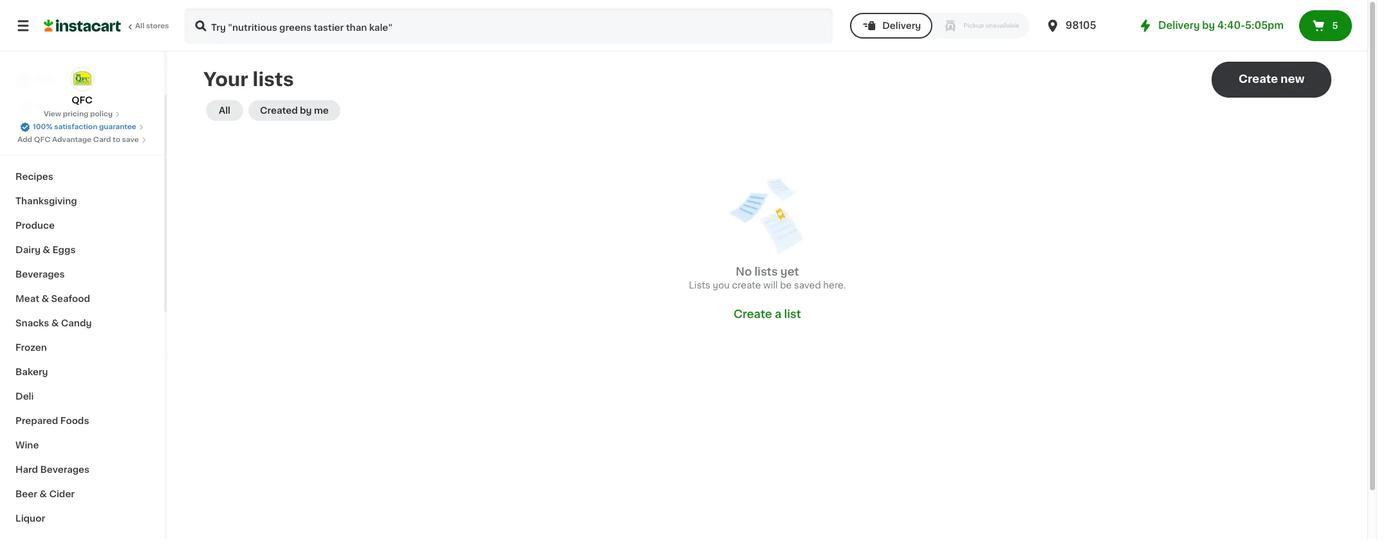 Task type: vqa. For each thing, say whether or not it's contained in the screenshot.
Add QFC Advantage Card to save link
yes



Task type: locate. For each thing, give the bounding box(es) containing it.
lists for no
[[755, 267, 778, 277]]

advantage
[[52, 136, 92, 144]]

0 vertical spatial by
[[1202, 21, 1215, 30]]

will
[[763, 281, 778, 290]]

by for created
[[300, 106, 312, 115]]

None search field
[[184, 8, 834, 44]]

beer
[[15, 490, 37, 499]]

no lists yet lists you create will be saved here.
[[689, 267, 846, 290]]

0 vertical spatial lists
[[253, 70, 294, 89]]

buy
[[36, 101, 54, 110]]

& for meat
[[41, 295, 49, 304]]

1 vertical spatial all
[[219, 106, 230, 115]]

beverages inside 'link'
[[40, 466, 90, 475]]

snacks
[[15, 319, 49, 328]]

create inside button
[[1239, 74, 1278, 84]]

dairy & eggs
[[15, 246, 76, 255]]

0 vertical spatial all
[[135, 23, 144, 30]]

create left new
[[1239, 74, 1278, 84]]

by inside created by me button
[[300, 106, 312, 115]]

1 vertical spatial qfc
[[34, 136, 50, 144]]

0 horizontal spatial create
[[734, 310, 772, 320]]

created
[[260, 106, 298, 115]]

0 horizontal spatial delivery
[[883, 21, 921, 30]]

delivery inside button
[[883, 21, 921, 30]]

lists up created on the top of the page
[[253, 70, 294, 89]]

0 horizontal spatial all
[[135, 23, 144, 30]]

0 vertical spatial beverages
[[15, 270, 65, 279]]

& left the eggs
[[43, 246, 50, 255]]

create a list link
[[734, 308, 801, 322]]

pricing
[[63, 111, 88, 118]]

card
[[93, 136, 111, 144]]

create for create new
[[1239, 74, 1278, 84]]

create for create a list
[[734, 310, 772, 320]]

prepared
[[15, 417, 58, 426]]

liquor link
[[8, 507, 156, 532]]

deli
[[15, 393, 34, 402]]

all down your
[[219, 106, 230, 115]]

& left candy
[[51, 319, 59, 328]]

frozen link
[[8, 336, 156, 360]]

snacks & candy
[[15, 319, 92, 328]]

seafood
[[51, 295, 90, 304]]

new
[[1281, 74, 1305, 84]]

all inside button
[[219, 106, 230, 115]]

qfc logo image
[[70, 67, 94, 91]]

lists
[[253, 70, 294, 89], [755, 267, 778, 277]]

& for dairy
[[43, 246, 50, 255]]

add
[[17, 136, 32, 144]]

view pricing policy
[[44, 111, 113, 118]]

0 vertical spatial lists
[[36, 127, 58, 136]]

me
[[314, 106, 329, 115]]

no
[[736, 267, 752, 277]]

5:05pm
[[1245, 21, 1284, 30]]

1 vertical spatial lists
[[755, 267, 778, 277]]

thanksgiving
[[15, 197, 77, 206]]

beer & cider link
[[8, 483, 156, 507]]

be
[[780, 281, 792, 290]]

all
[[135, 23, 144, 30], [219, 106, 230, 115]]

liquor
[[15, 515, 45, 524]]

create
[[1239, 74, 1278, 84], [734, 310, 772, 320]]

all stores
[[135, 23, 169, 30]]

beverages
[[15, 270, 65, 279], [40, 466, 90, 475]]

by left 4:40-
[[1202, 21, 1215, 30]]

create left a
[[734, 310, 772, 320]]

candy
[[61, 319, 92, 328]]

shop link
[[8, 67, 156, 93]]

100% satisfaction guarantee button
[[20, 120, 144, 133]]

bakery link
[[8, 360, 156, 385]]

lists inside no lists yet lists you create will be saved here.
[[755, 267, 778, 277]]

wine link
[[8, 434, 156, 458]]

1 vertical spatial create
[[734, 310, 772, 320]]

0 horizontal spatial lists
[[36, 127, 58, 136]]

& for snacks
[[51, 319, 59, 328]]

instacart logo image
[[44, 18, 121, 33]]

all for all
[[219, 106, 230, 115]]

qfc
[[72, 96, 93, 105], [34, 136, 50, 144]]

by inside delivery by 4:40-5:05pm link
[[1202, 21, 1215, 30]]

add qfc advantage card to save
[[17, 136, 139, 144]]

qfc up view pricing policy link
[[72, 96, 93, 105]]

1 horizontal spatial all
[[219, 106, 230, 115]]

4:40-
[[1217, 21, 1245, 30]]

lists link
[[8, 118, 156, 144]]

0 horizontal spatial lists
[[253, 70, 294, 89]]

qfc down 100%
[[34, 136, 50, 144]]

saved
[[794, 281, 821, 290]]

0 vertical spatial qfc
[[72, 96, 93, 105]]

1 vertical spatial lists
[[689, 281, 710, 290]]

1 horizontal spatial by
[[1202, 21, 1215, 30]]

& right meat
[[41, 295, 49, 304]]

1 vertical spatial by
[[300, 106, 312, 115]]

lists
[[36, 127, 58, 136], [689, 281, 710, 290]]

&
[[43, 246, 50, 255], [41, 295, 49, 304], [51, 319, 59, 328], [39, 490, 47, 499]]

1 horizontal spatial delivery
[[1159, 21, 1200, 30]]

lists down view
[[36, 127, 58, 136]]

100% satisfaction guarantee
[[33, 124, 136, 131]]

create
[[732, 281, 761, 290]]

1 horizontal spatial lists
[[755, 267, 778, 277]]

all button
[[206, 100, 243, 121]]

delivery button
[[850, 13, 933, 39]]

0 vertical spatial create
[[1239, 74, 1278, 84]]

to
[[113, 136, 120, 144]]

hard
[[15, 466, 38, 475]]

recipes link
[[8, 165, 156, 189]]

hard beverages link
[[8, 458, 156, 483]]

1 horizontal spatial lists
[[689, 281, 710, 290]]

lists up will
[[755, 267, 778, 277]]

created by me
[[260, 106, 329, 115]]

all left the stores
[[135, 23, 144, 30]]

beverages down "dairy & eggs"
[[15, 270, 65, 279]]

shop
[[36, 75, 60, 84]]

all stores link
[[44, 8, 170, 44]]

1 vertical spatial beverages
[[40, 466, 90, 475]]

& right beer
[[39, 490, 47, 499]]

98105
[[1066, 21, 1096, 30]]

lists left the 'you'
[[689, 281, 710, 290]]

delivery
[[1159, 21, 1200, 30], [883, 21, 921, 30]]

by left me
[[300, 106, 312, 115]]

beverages up cider
[[40, 466, 90, 475]]

0 horizontal spatial by
[[300, 106, 312, 115]]

1 horizontal spatial create
[[1239, 74, 1278, 84]]



Task type: describe. For each thing, give the bounding box(es) containing it.
& for beer
[[39, 490, 47, 499]]

produce
[[15, 221, 55, 230]]

frozen
[[15, 344, 47, 353]]

prepared foods
[[15, 417, 89, 426]]

98105 button
[[1045, 8, 1122, 44]]

again
[[65, 101, 91, 110]]

by for delivery
[[1202, 21, 1215, 30]]

beverages link
[[8, 263, 156, 287]]

bakery
[[15, 368, 48, 377]]

save
[[122, 136, 139, 144]]

buy it again
[[36, 101, 91, 110]]

here.
[[823, 281, 846, 290]]

thanksgiving link
[[8, 189, 156, 214]]

5 button
[[1299, 10, 1352, 41]]

dairy
[[15, 246, 40, 255]]

meat & seafood link
[[8, 287, 156, 311]]

100%
[[33, 124, 52, 131]]

qfc link
[[70, 67, 94, 107]]

policy
[[90, 111, 113, 118]]

your
[[203, 70, 248, 89]]

your lists
[[203, 70, 294, 89]]

foods
[[60, 417, 89, 426]]

meat & seafood
[[15, 295, 90, 304]]

1 horizontal spatial qfc
[[72, 96, 93, 105]]

buy it again link
[[8, 93, 156, 118]]

lists inside no lists yet lists you create will be saved here.
[[689, 281, 710, 290]]

snacks & candy link
[[8, 311, 156, 336]]

a
[[775, 310, 782, 320]]

create new
[[1239, 74, 1305, 84]]

guarantee
[[99, 124, 136, 131]]

hard beverages
[[15, 466, 90, 475]]

meat
[[15, 295, 39, 304]]

eggs
[[52, 246, 76, 255]]

yet
[[781, 267, 799, 277]]

cider
[[49, 490, 75, 499]]

delivery by 4:40-5:05pm
[[1159, 21, 1284, 30]]

delivery for delivery
[[883, 21, 921, 30]]

beer & cider
[[15, 490, 75, 499]]

5
[[1332, 21, 1338, 30]]

deli link
[[8, 385, 156, 409]]

lists for your
[[253, 70, 294, 89]]

you
[[713, 281, 730, 290]]

delivery for delivery by 4:40-5:05pm
[[1159, 21, 1200, 30]]

service type group
[[850, 13, 1030, 39]]

all for all stores
[[135, 23, 144, 30]]

stores
[[146, 23, 169, 30]]

Search field
[[185, 9, 832, 42]]

produce link
[[8, 214, 156, 238]]

create a list
[[734, 310, 801, 320]]

view
[[44, 111, 61, 118]]

0 horizontal spatial qfc
[[34, 136, 50, 144]]

add qfc advantage card to save link
[[17, 135, 147, 145]]

view pricing policy link
[[44, 109, 120, 120]]

it
[[56, 101, 63, 110]]

satisfaction
[[54, 124, 97, 131]]

recipes
[[15, 172, 53, 181]]

wine
[[15, 442, 39, 451]]

created by me button
[[248, 100, 340, 121]]

create new button
[[1212, 62, 1332, 98]]

dairy & eggs link
[[8, 238, 156, 263]]

prepared foods link
[[8, 409, 156, 434]]

list
[[784, 310, 801, 320]]



